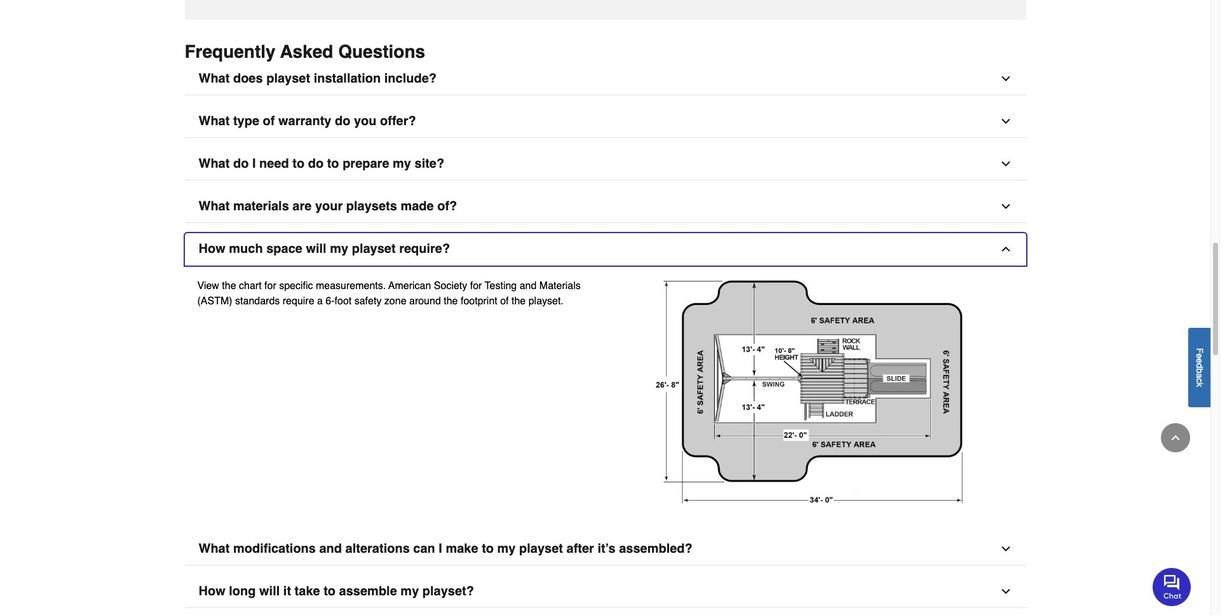 Task type: describe. For each thing, give the bounding box(es) containing it.
what materials are your playsets made of? button
[[185, 190, 1026, 223]]

1 vertical spatial i
[[439, 541, 442, 556]]

foot
[[335, 295, 352, 307]]

what modifications and alterations can i make to my playset after it's assembled? button
[[185, 533, 1026, 566]]

questions
[[338, 41, 425, 61]]

space
[[266, 241, 302, 256]]

2 horizontal spatial playset
[[519, 541, 563, 556]]

my inside what do i need to do to prepare my site? button
[[393, 156, 411, 171]]

2 horizontal spatial the
[[512, 295, 526, 307]]

playsets
[[346, 199, 397, 213]]

chevron down image for what does playset installation include?
[[999, 72, 1012, 85]]

0 horizontal spatial the
[[222, 280, 236, 291]]

of inside 'button'
[[263, 114, 275, 128]]

how much space will my playset require? button
[[185, 233, 1026, 265]]

to left prepare
[[327, 156, 339, 171]]

chevron down image for how long will it take to assemble my playset?
[[999, 585, 1012, 598]]

of?
[[437, 199, 457, 213]]

how for how much space will my playset require?
[[199, 241, 225, 256]]

assembled?
[[619, 541, 693, 556]]

and inside view the chart for specific measurements. american society for testing and materials (astm) standards require a 6-foot safety zone around the footprint of the playset.
[[520, 280, 537, 291]]

what do i need to do to prepare my site? button
[[185, 148, 1026, 180]]

to right take
[[324, 584, 336, 599]]

frequently
[[185, 41, 276, 61]]

my inside how much space will my playset require? button
[[330, 241, 348, 256]]

measurements.
[[316, 280, 386, 291]]

materials
[[233, 199, 289, 213]]

american
[[388, 280, 431, 291]]

what materials are your playsets made of?
[[199, 199, 457, 213]]

playset?
[[423, 584, 474, 599]]

site?
[[415, 156, 444, 171]]

a inside view the chart for specific measurements. american society for testing and materials (astm) standards require a 6-foot safety zone around the footprint of the playset.
[[317, 295, 323, 307]]

materials
[[539, 280, 581, 291]]

chevron down image for what materials are your playsets made of?
[[999, 200, 1012, 213]]

does
[[233, 71, 263, 86]]

what for what type of warranty do you offer?
[[199, 114, 230, 128]]

chart
[[239, 280, 262, 291]]

how long will it take to assemble my playset? button
[[185, 576, 1026, 608]]

how much space will my playset require?
[[199, 241, 450, 256]]

modifications
[[233, 541, 316, 556]]

1 horizontal spatial will
[[306, 241, 326, 256]]

to right need
[[293, 156, 305, 171]]

f
[[1195, 348, 1205, 353]]

playset inside "button"
[[266, 71, 310, 86]]

it's
[[598, 541, 616, 556]]

scroll to top element
[[1161, 423, 1190, 453]]

what for what materials are your playsets made of?
[[199, 199, 230, 213]]

are
[[293, 199, 312, 213]]

what does playset installation include?
[[199, 71, 437, 86]]

long
[[229, 584, 256, 599]]

asked
[[280, 41, 333, 61]]

chevron up image inside how much space will my playset require? button
[[999, 243, 1012, 255]]

c
[[1195, 378, 1205, 382]]

make
[[446, 541, 478, 556]]

assemble
[[339, 584, 397, 599]]

can
[[413, 541, 435, 556]]

what type of warranty do you offer?
[[199, 114, 416, 128]]

offer?
[[380, 114, 416, 128]]

0 vertical spatial i
[[252, 156, 256, 171]]

(astm)
[[197, 295, 232, 307]]

you
[[354, 114, 377, 128]]

require?
[[399, 241, 450, 256]]

installation
[[314, 71, 381, 86]]



Task type: locate. For each thing, give the bounding box(es) containing it.
0 vertical spatial will
[[306, 241, 326, 256]]

what left type
[[199, 114, 230, 128]]

my inside what modifications and alterations can i make to my playset after it's assembled? button
[[497, 541, 516, 556]]

to
[[293, 156, 305, 171], [327, 156, 339, 171], [482, 541, 494, 556], [324, 584, 336, 599]]

and inside button
[[319, 541, 342, 556]]

1 horizontal spatial for
[[470, 280, 482, 291]]

1 horizontal spatial do
[[308, 156, 324, 171]]

1 vertical spatial a
[[1195, 373, 1205, 378]]

b
[[1195, 368, 1205, 373]]

what for what does playset installation include?
[[199, 71, 230, 86]]

chevron up image
[[999, 243, 1012, 255], [1169, 432, 1182, 444]]

1 horizontal spatial and
[[520, 280, 537, 291]]

it
[[283, 584, 291, 599]]

f e e d b a c k
[[1195, 348, 1205, 387]]

around
[[409, 295, 441, 307]]

standards
[[235, 295, 280, 307]]

a inside button
[[1195, 373, 1205, 378]]

f e e d b a c k button
[[1188, 328, 1211, 407]]

0 vertical spatial playset
[[266, 71, 310, 86]]

1 vertical spatial chevron up image
[[1169, 432, 1182, 444]]

1 e from the top
[[1195, 353, 1205, 358]]

chat invite button image
[[1153, 567, 1192, 606]]

a up k
[[1195, 373, 1205, 378]]

the
[[222, 280, 236, 291], [444, 295, 458, 307], [512, 295, 526, 307]]

1 vertical spatial and
[[319, 541, 342, 556]]

will left 'it'
[[259, 584, 280, 599]]

and up how long will it take to assemble my playset?
[[319, 541, 342, 556]]

5 what from the top
[[199, 541, 230, 556]]

2 horizontal spatial do
[[335, 114, 350, 128]]

my up the measurements. on the left
[[330, 241, 348, 256]]

will
[[306, 241, 326, 256], [259, 584, 280, 599]]

society
[[434, 280, 467, 291]]

0 vertical spatial how
[[199, 241, 225, 256]]

how for how long will it take to assemble my playset?
[[199, 584, 225, 599]]

how inside how long will it take to assemble my playset? button
[[199, 584, 225, 599]]

what for what do i need to do to prepare my site?
[[199, 156, 230, 171]]

what
[[199, 71, 230, 86], [199, 114, 230, 128], [199, 156, 230, 171], [199, 199, 230, 213], [199, 541, 230, 556]]

for
[[264, 280, 276, 291], [470, 280, 482, 291]]

4 what from the top
[[199, 199, 230, 213]]

of
[[263, 114, 275, 128], [500, 295, 509, 307]]

1 horizontal spatial chevron up image
[[1169, 432, 1182, 444]]

1 horizontal spatial of
[[500, 295, 509, 307]]

do left need
[[233, 156, 249, 171]]

0 vertical spatial chevron down image
[[999, 72, 1012, 85]]

for up footprint
[[470, 280, 482, 291]]

an image showing the required space for a playset installation. image
[[605, 278, 1013, 508]]

your
[[315, 199, 343, 213]]

testing
[[485, 280, 517, 291]]

2 what from the top
[[199, 114, 230, 128]]

i
[[252, 156, 256, 171], [439, 541, 442, 556]]

what type of warranty do you offer? button
[[185, 105, 1026, 138]]

for up standards
[[264, 280, 276, 291]]

require
[[283, 295, 314, 307]]

3 chevron down image from the top
[[999, 543, 1012, 555]]

of right type
[[263, 114, 275, 128]]

0 horizontal spatial i
[[252, 156, 256, 171]]

chevron down image inside what modifications and alterations can i make to my playset after it's assembled? button
[[999, 543, 1012, 555]]

of down testing
[[500, 295, 509, 307]]

chevron down image for what modifications and alterations can i make to my playset after it's assembled?
[[999, 543, 1012, 555]]

view
[[197, 280, 219, 291]]

how long will it take to assemble my playset?
[[199, 584, 474, 599]]

chevron down image inside what materials are your playsets made of? button
[[999, 200, 1012, 213]]

my inside how long will it take to assemble my playset? button
[[401, 584, 419, 599]]

playset left the after at left
[[519, 541, 563, 556]]

1 vertical spatial how
[[199, 584, 225, 599]]

e up b
[[1195, 358, 1205, 363]]

chevron down image inside what type of warranty do you offer? 'button'
[[999, 115, 1012, 127]]

2 e from the top
[[1195, 358, 1205, 363]]

what does playset installation include? button
[[185, 63, 1026, 95]]

zone
[[384, 295, 406, 307]]

what for what modifications and alterations can i make to my playset after it's assembled?
[[199, 541, 230, 556]]

chevron down image inside what does playset installation include? "button"
[[999, 72, 1012, 85]]

a left 6-
[[317, 295, 323, 307]]

chevron down image inside what do i need to do to prepare my site? button
[[999, 157, 1012, 170]]

how left long
[[199, 584, 225, 599]]

to right make
[[482, 541, 494, 556]]

my
[[393, 156, 411, 171], [330, 241, 348, 256], [497, 541, 516, 556], [401, 584, 419, 599]]

my left site? at left top
[[393, 156, 411, 171]]

what up long
[[199, 541, 230, 556]]

i left need
[[252, 156, 256, 171]]

what inside 'button'
[[199, 114, 230, 128]]

2 how from the top
[[199, 584, 225, 599]]

need
[[259, 156, 289, 171]]

0 horizontal spatial do
[[233, 156, 249, 171]]

6-
[[326, 295, 335, 307]]

playset down frequently asked questions
[[266, 71, 310, 86]]

1 vertical spatial playset
[[352, 241, 396, 256]]

1 vertical spatial will
[[259, 584, 280, 599]]

do inside what type of warranty do you offer? 'button'
[[335, 114, 350, 128]]

e up d
[[1195, 353, 1205, 358]]

0 vertical spatial chevron up image
[[999, 243, 1012, 255]]

prepare
[[343, 156, 389, 171]]

do left "you"
[[335, 114, 350, 128]]

0 vertical spatial a
[[317, 295, 323, 307]]

chevron up image inside scroll to top element
[[1169, 432, 1182, 444]]

take
[[295, 584, 320, 599]]

0 horizontal spatial playset
[[266, 71, 310, 86]]

do right need
[[308, 156, 324, 171]]

and
[[520, 280, 537, 291], [319, 541, 342, 556]]

what left materials
[[199, 199, 230, 213]]

do
[[335, 114, 350, 128], [233, 156, 249, 171], [308, 156, 324, 171]]

how left much
[[199, 241, 225, 256]]

chevron down image
[[999, 72, 1012, 85], [999, 157, 1012, 170]]

2 chevron down image from the top
[[999, 157, 1012, 170]]

alterations
[[345, 541, 410, 556]]

k
[[1195, 382, 1205, 387]]

what inside "button"
[[199, 71, 230, 86]]

will right space
[[306, 241, 326, 256]]

how
[[199, 241, 225, 256], [199, 584, 225, 599]]

2 vertical spatial playset
[[519, 541, 563, 556]]

much
[[229, 241, 263, 256]]

what left need
[[199, 156, 230, 171]]

safety
[[354, 295, 382, 307]]

type
[[233, 114, 259, 128]]

the down society
[[444, 295, 458, 307]]

0 horizontal spatial chevron up image
[[999, 243, 1012, 255]]

my right make
[[497, 541, 516, 556]]

0 vertical spatial and
[[520, 280, 537, 291]]

my left playset?
[[401, 584, 419, 599]]

3 what from the top
[[199, 156, 230, 171]]

the down testing
[[512, 295, 526, 307]]

d
[[1195, 363, 1205, 368]]

of inside view the chart for specific measurements. american society for testing and materials (astm) standards require a 6-foot safety zone around the footprint of the playset.
[[500, 295, 509, 307]]

view the chart for specific measurements. american society for testing and materials (astm) standards require a 6-foot safety zone around the footprint of the playset.
[[197, 280, 581, 307]]

chevron down image for what do i need to do to prepare my site?
[[999, 157, 1012, 170]]

footprint
[[461, 295, 497, 307]]

1 chevron down image from the top
[[999, 72, 1012, 85]]

0 horizontal spatial of
[[263, 114, 275, 128]]

i right can
[[439, 541, 442, 556]]

1 horizontal spatial playset
[[352, 241, 396, 256]]

1 horizontal spatial the
[[444, 295, 458, 307]]

what down frequently
[[199, 71, 230, 86]]

made
[[401, 199, 434, 213]]

1 chevron down image from the top
[[999, 115, 1012, 127]]

e
[[1195, 353, 1205, 358], [1195, 358, 1205, 363]]

1 vertical spatial of
[[500, 295, 509, 307]]

playset down "playsets"
[[352, 241, 396, 256]]

warranty
[[278, 114, 331, 128]]

how inside how much space will my playset require? button
[[199, 241, 225, 256]]

0 horizontal spatial for
[[264, 280, 276, 291]]

1 horizontal spatial i
[[439, 541, 442, 556]]

playset
[[266, 71, 310, 86], [352, 241, 396, 256], [519, 541, 563, 556]]

0 horizontal spatial and
[[319, 541, 342, 556]]

frequently asked questions
[[185, 41, 425, 61]]

chevron down image
[[999, 115, 1012, 127], [999, 200, 1012, 213], [999, 543, 1012, 555], [999, 585, 1012, 598]]

2 chevron down image from the top
[[999, 200, 1012, 213]]

what do i need to do to prepare my site?
[[199, 156, 444, 171]]

include?
[[384, 71, 437, 86]]

4 chevron down image from the top
[[999, 585, 1012, 598]]

1 how from the top
[[199, 241, 225, 256]]

1 horizontal spatial a
[[1195, 373, 1205, 378]]

chevron down image for what type of warranty do you offer?
[[999, 115, 1012, 127]]

a
[[317, 295, 323, 307], [1195, 373, 1205, 378]]

1 for from the left
[[264, 280, 276, 291]]

2 for from the left
[[470, 280, 482, 291]]

playset.
[[529, 295, 564, 307]]

after
[[567, 541, 594, 556]]

and up playset.
[[520, 280, 537, 291]]

0 horizontal spatial a
[[317, 295, 323, 307]]

specific
[[279, 280, 313, 291]]

0 vertical spatial of
[[263, 114, 275, 128]]

chevron down image inside how long will it take to assemble my playset? button
[[999, 585, 1012, 598]]

the right view in the left of the page
[[222, 280, 236, 291]]

what modifications and alterations can i make to my playset after it's assembled?
[[199, 541, 693, 556]]

1 vertical spatial chevron down image
[[999, 157, 1012, 170]]

0 horizontal spatial will
[[259, 584, 280, 599]]

1 what from the top
[[199, 71, 230, 86]]



Task type: vqa. For each thing, say whether or not it's contained in the screenshot.
E
yes



